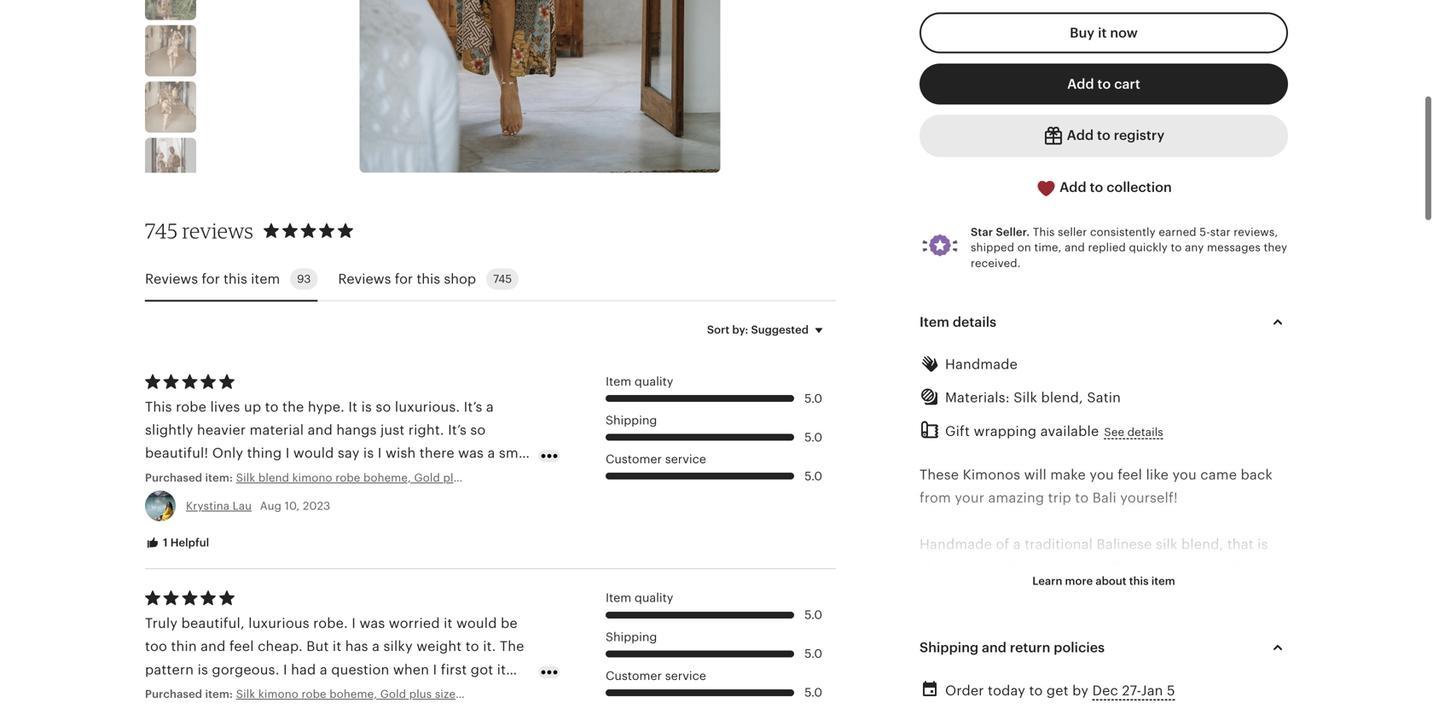 Task type: describe. For each thing, give the bounding box(es) containing it.
745 for 745 reviews
[[145, 218, 178, 243]]

movement.
[[920, 583, 995, 599]]

touch,
[[1226, 583, 1269, 599]]

shipping inside dropdown button
[[920, 640, 979, 656]]

luxurious
[[249, 616, 310, 631]]

dec 27-jan 5 button
[[1093, 679, 1176, 703]]

reviews
[[182, 218, 253, 243]]

star
[[1211, 226, 1231, 238]]

gift!
[[1020, 653, 1055, 668]]

as
[[985, 653, 1003, 668]]

consistently
[[1091, 226, 1156, 238]]

1
[[163, 536, 168, 549]]

traditional
[[1025, 537, 1093, 552]]

for for shop
[[395, 271, 413, 287]]

wrapping
[[974, 424, 1037, 439]]

1 purchased from the top
[[145, 471, 202, 484]]

it inside button
[[1098, 25, 1107, 40]]

sort by: suggested button
[[694, 312, 842, 348]]

i left was
[[352, 616, 356, 631]]

aug
[[260, 500, 282, 512]]

jan
[[1141, 683, 1164, 699]]

0 horizontal spatial item
[[251, 271, 280, 287]]

0 horizontal spatial the
[[957, 699, 979, 703]]

was
[[360, 616, 385, 631]]

reviews for this item
[[145, 271, 280, 287]]

see
[[1105, 426, 1125, 438]]

worried
[[389, 616, 440, 631]]

is
[[1150, 653, 1163, 668]]

1 customer from the top
[[606, 453, 662, 466]]

2 customer from the top
[[606, 669, 662, 683]]

make inside these kimonos will make you feel like you came back from your amazing trip to bali yourself!
[[1051, 467, 1086, 483]]

1 item quality from the top
[[606, 375, 674, 388]]

effortlessly!
[[1182, 606, 1260, 622]]

silk blend kimono robe boheme gold plus size dressing gown image 8 image
[[145, 81, 196, 133]]

silk blend kimono robe boheme gold plus size dressing gown image 9 image
[[145, 138, 196, 189]]

these kimonos will make you feel like you came back from your amazing trip to bali yourself!
[[920, 467, 1273, 506]]

satin
[[1087, 390, 1121, 405]]

1 helpful
[[160, 536, 209, 549]]

more
[[1065, 575, 1093, 588]]

6 5.0 from the top
[[805, 686, 823, 699]]

reviews,
[[1234, 226, 1279, 238]]

box.
[[997, 676, 1029, 691]]

message
[[1068, 676, 1132, 691]]

got
[[471, 662, 493, 677]]

blend, inside handmade of a traditional balinese silk blend, that is almost weightless, creates a flowing motion with every movement. the fabric is incredibly soft to the touch, and it will make you feel like a goddess effortlessly!
[[1182, 537, 1224, 552]]

balinese
[[1097, 537, 1153, 552]]

gift
[[946, 424, 970, 439]]

cheap.
[[258, 639, 303, 654]]

seller.
[[996, 226, 1030, 238]]

earned
[[1159, 226, 1197, 238]]

this seller consistently earned 5-star reviews, shipped on time, and replied quickly to any messages they received.
[[971, 226, 1288, 269]]

too
[[145, 639, 167, 654]]

in
[[1046, 699, 1058, 703]]

for for item
[[202, 271, 220, 287]]

shipped
[[971, 241, 1015, 254]]

2 a from the left
[[1242, 653, 1252, 668]]

with
[[1216, 560, 1244, 575]]

93
[[297, 273, 311, 285]]

message
[[983, 699, 1042, 703]]

a down 'incredibly'
[[1110, 606, 1117, 622]]

🎁
[[920, 653, 934, 668]]

back
[[1241, 467, 1273, 483]]

feel inside handmade of a traditional balinese silk blend, that is almost weightless, creates a flowing motion with every movement. the fabric is incredibly soft to the touch, and it will make you feel like a goddess effortlessly!
[[1055, 606, 1080, 622]]

2 service from the top
[[665, 669, 706, 683]]

it.
[[483, 639, 496, 654]]

of
[[996, 537, 1010, 552]]

to inside truly beautiful, luxurious robe. i was worried it would be too thin and feel cheap. but it has a silky weight to it. the pattern is gorgeous. i had a question when i first got it and they responded very quickly! i feel like i'm on vacat
[[466, 639, 479, 654]]

it inside handmade of a traditional balinese silk blend, that is almost weightless, creates a flowing motion with every movement. the fabric is incredibly soft to the touch, and it will make you feel like a goddess effortlessly!
[[949, 606, 958, 622]]

almost
[[920, 560, 965, 575]]

dec
[[1093, 683, 1119, 699]]

like inside truly beautiful, luxurious robe. i was worried it would be too thin and feel cheap. but it has a silky weight to it. the pattern is gorgeous. i had a question when i first got it and they responded very quickly! i feel like i'm on vacat
[[406, 685, 429, 701]]

messages
[[1208, 241, 1261, 254]]

in
[[1224, 653, 1239, 668]]

gift wrapping available see details
[[946, 424, 1164, 439]]

thin
[[171, 639, 197, 654]]

truly
[[145, 616, 178, 631]]

star seller.
[[971, 226, 1030, 238]]

and inside handmade of a traditional balinese silk blend, that is almost weightless, creates a flowing motion with every movement. the fabric is incredibly soft to the touch, and it will make you feel like a goddess effortlessly!
[[920, 606, 945, 622]]

a up 'incredibly'
[[1100, 560, 1108, 575]]

item details
[[920, 314, 997, 330]]

add to collection
[[1057, 180, 1172, 195]]

🎁 ready as a gift! the kimono is packed in a beautiful box. gift message available (please write the message in the comments field)
[[920, 653, 1260, 703]]

see details link
[[1105, 424, 1164, 440]]

shipping and return policies button
[[905, 627, 1304, 668]]

2 item quality from the top
[[606, 592, 674, 605]]

replied
[[1089, 241, 1126, 254]]

2023
[[303, 500, 330, 512]]

like inside these kimonos will make you feel like you came back from your amazing trip to bali yourself!
[[1146, 467, 1169, 483]]

and inside dropdown button
[[982, 640, 1007, 656]]

to inside handmade of a traditional balinese silk blend, that is almost weightless, creates a flowing motion with every movement. the fabric is incredibly soft to the touch, and it will make you feel like a goddess effortlessly!
[[1183, 583, 1197, 599]]

will inside handmade of a traditional balinese silk blend, that is almost weightless, creates a flowing motion with every movement. the fabric is incredibly soft to the touch, and it will make you feel like a goddess effortlessly!
[[961, 606, 984, 622]]

add to collection button
[[920, 167, 1289, 209]]

about
[[1096, 575, 1127, 588]]

i down the question
[[370, 685, 374, 701]]

time,
[[1035, 241, 1062, 254]]

kimono
[[1089, 653, 1147, 668]]

0 horizontal spatial blend,
[[1042, 390, 1084, 405]]

this
[[1033, 226, 1055, 238]]

krystina lau aug 10, 2023
[[186, 500, 330, 512]]

2 purchased item: from the top
[[145, 688, 236, 701]]

1 5.0 from the top
[[805, 392, 823, 405]]

on inside truly beautiful, luxurious robe. i was worried it would be too thin and feel cheap. but it has a silky weight to it. the pattern is gorgeous. i had a question when i first got it and they responded very quickly! i feel like i'm on vacat
[[457, 685, 474, 701]]

is inside truly beautiful, luxurious robe. i was worried it would be too thin and feel cheap. but it has a silky weight to it. the pattern is gorgeous. i had a question when i first got it and they responded very quickly! i feel like i'm on vacat
[[198, 662, 208, 677]]

motion
[[1165, 560, 1212, 575]]

collection
[[1107, 180, 1172, 195]]

materials:
[[946, 390, 1010, 405]]

10,
[[285, 500, 300, 512]]

they inside 'this seller consistently earned 5-star reviews, shipped on time, and replied quickly to any messages they received.'
[[1264, 241, 1288, 254]]

2 purchased from the top
[[145, 688, 202, 701]]

2 5.0 from the top
[[805, 431, 823, 444]]

fabric
[[1027, 583, 1066, 599]]

packed
[[1167, 653, 1221, 668]]

they inside truly beautiful, luxurious robe. i was worried it would be too thin and feel cheap. but it has a silky weight to it. the pattern is gorgeous. i had a question when i first got it and they responded very quickly! i feel like i'm on vacat
[[174, 685, 203, 701]]

handmade for handmade
[[946, 357, 1018, 372]]

quickly
[[1129, 241, 1168, 254]]

27-
[[1123, 683, 1141, 699]]

came
[[1201, 467, 1238, 483]]

3 5.0 from the top
[[805, 470, 823, 483]]

from
[[920, 490, 951, 506]]

it right got
[[497, 662, 506, 677]]

yourself!
[[1121, 490, 1178, 506]]

robe.
[[313, 616, 348, 631]]

745 for 745
[[493, 273, 512, 285]]

available
[[1041, 424, 1099, 439]]



Task type: vqa. For each thing, say whether or not it's contained in the screenshot.
returns
no



Task type: locate. For each thing, give the bounding box(es) containing it.
buy it now button
[[920, 12, 1289, 53]]

and left return in the bottom of the page
[[982, 640, 1007, 656]]

2 for from the left
[[395, 271, 413, 287]]

1 vertical spatial will
[[961, 606, 984, 622]]

make up the shipping and return policies
[[988, 606, 1023, 622]]

0 horizontal spatial like
[[406, 685, 429, 701]]

on inside 'this seller consistently earned 5-star reviews, shipped on time, and replied quickly to any messages they received.'
[[1018, 241, 1032, 254]]

goddess
[[1121, 606, 1178, 622]]

5-
[[1200, 226, 1211, 238]]

0 vertical spatial make
[[1051, 467, 1086, 483]]

will
[[1025, 467, 1047, 483], [961, 606, 984, 622]]

silk blend kimono robe boheme gold plus size dressing gown image 6 image
[[145, 0, 196, 20]]

2 horizontal spatial is
[[1258, 537, 1269, 552]]

on down seller.
[[1018, 241, 1032, 254]]

shipping
[[606, 414, 657, 427], [606, 630, 657, 644], [920, 640, 979, 656]]

like down when
[[406, 685, 429, 701]]

reviews for reviews for this shop
[[338, 271, 391, 287]]

sort
[[707, 323, 730, 336]]

2 quality from the top
[[635, 592, 674, 605]]

would
[[457, 616, 497, 631]]

0 vertical spatial they
[[1264, 241, 1288, 254]]

1 vertical spatial they
[[174, 685, 203, 701]]

to inside these kimonos will make you feel like you came back from your amazing trip to bali yourself!
[[1075, 490, 1089, 506]]

0 vertical spatial purchased
[[145, 471, 202, 484]]

lau
[[233, 500, 252, 512]]

to down the motion
[[1183, 583, 1197, 599]]

(please
[[1212, 676, 1260, 691]]

reviews for this shop
[[338, 271, 476, 287]]

add to registry
[[1064, 127, 1165, 143]]

the down by
[[1062, 699, 1083, 703]]

return
[[1010, 640, 1051, 656]]

like up yourself!
[[1146, 467, 1169, 483]]

details down received.
[[953, 314, 997, 330]]

purchased up krystina
[[145, 471, 202, 484]]

1 horizontal spatial the
[[1062, 699, 1083, 703]]

and down pattern
[[145, 685, 170, 701]]

1 quality from the top
[[635, 375, 674, 388]]

the down order
[[957, 699, 979, 703]]

0 horizontal spatial a
[[1007, 653, 1017, 668]]

this for item
[[224, 271, 247, 287]]

handmade up almost
[[920, 537, 993, 552]]

2 vertical spatial add
[[1060, 180, 1087, 195]]

0 vertical spatial service
[[665, 453, 706, 466]]

amazing
[[989, 490, 1045, 506]]

silk blend kimono robe boheme gold plus size dressing gown short kimono s/m/l us women's letter image
[[145, 25, 196, 76]]

745
[[145, 218, 178, 243], [493, 273, 512, 285]]

they down pattern
[[174, 685, 203, 701]]

1 horizontal spatial is
[[1069, 583, 1080, 599]]

silky
[[384, 639, 413, 654]]

make up trip
[[1051, 467, 1086, 483]]

5.0
[[805, 392, 823, 405], [805, 431, 823, 444], [805, 470, 823, 483], [805, 608, 823, 622], [805, 647, 823, 661], [805, 686, 823, 699]]

0 horizontal spatial will
[[961, 606, 984, 622]]

quality
[[635, 375, 674, 388], [635, 592, 674, 605]]

tab list
[[145, 258, 836, 302]]

helpful
[[170, 536, 209, 549]]

1 vertical spatial like
[[1083, 606, 1106, 622]]

0 vertical spatial add
[[1068, 76, 1095, 92]]

0 horizontal spatial this
[[224, 271, 247, 287]]

cart
[[1115, 76, 1141, 92]]

trip
[[1049, 490, 1072, 506]]

reviews down 745 reviews
[[145, 271, 198, 287]]

0 horizontal spatial is
[[198, 662, 208, 677]]

1 vertical spatial on
[[457, 685, 474, 701]]

and down 'seller'
[[1065, 241, 1085, 254]]

like inside handmade of a traditional balinese silk blend, that is almost weightless, creates a flowing motion with every movement. the fabric is incredibly soft to the touch, and it will make you feel like a goddess effortlessly!
[[1083, 606, 1106, 622]]

purchased item: down pattern
[[145, 688, 236, 701]]

it right the but
[[333, 639, 342, 654]]

1 horizontal spatial the
[[999, 583, 1023, 599]]

blend, up the motion
[[1182, 537, 1224, 552]]

make
[[1051, 467, 1086, 483], [988, 606, 1023, 622]]

0 horizontal spatial make
[[988, 606, 1023, 622]]

1 horizontal spatial this
[[417, 271, 440, 287]]

0 vertical spatial item quality
[[606, 375, 674, 388]]

item inside dropdown button
[[920, 314, 950, 330]]

i'm
[[433, 685, 453, 701]]

0 vertical spatial on
[[1018, 241, 1032, 254]]

feel inside these kimonos will make you feel like you came back from your amazing trip to bali yourself!
[[1118, 467, 1143, 483]]

creates
[[1047, 560, 1097, 575]]

learn
[[1033, 575, 1063, 588]]

1 vertical spatial purchased
[[145, 688, 202, 701]]

1 purchased item: from the top
[[145, 471, 236, 484]]

suggested
[[751, 323, 809, 336]]

it right buy
[[1098, 25, 1107, 40]]

to down earned
[[1171, 241, 1182, 254]]

2 horizontal spatial this
[[1130, 575, 1149, 588]]

5 5.0 from the top
[[805, 647, 823, 661]]

745 right the shop
[[493, 273, 512, 285]]

bali
[[1093, 490, 1117, 506]]

it down movement.
[[949, 606, 958, 622]]

2 vertical spatial is
[[198, 662, 208, 677]]

0 vertical spatial item
[[251, 271, 280, 287]]

2 vertical spatial like
[[406, 685, 429, 701]]

the
[[999, 583, 1023, 599], [500, 639, 524, 654]]

0 vertical spatial like
[[1146, 467, 1169, 483]]

1 item: from the top
[[205, 471, 233, 484]]

materials: silk blend, satin
[[946, 390, 1121, 405]]

when
[[393, 662, 429, 677]]

1 vertical spatial quality
[[635, 592, 674, 605]]

received.
[[971, 257, 1021, 269]]

the
[[1059, 653, 1085, 668]]

2 horizontal spatial you
[[1173, 467, 1197, 483]]

0 horizontal spatial details
[[953, 314, 997, 330]]

like down 'incredibly'
[[1083, 606, 1106, 622]]

this right about
[[1130, 575, 1149, 588]]

on
[[1018, 241, 1032, 254], [457, 685, 474, 701]]

0 vertical spatial item
[[920, 314, 950, 330]]

i
[[352, 616, 356, 631], [283, 662, 287, 677], [433, 662, 437, 677], [370, 685, 374, 701]]

add for add to collection
[[1060, 180, 1087, 195]]

1 vertical spatial item:
[[205, 688, 233, 701]]

this for shop
[[417, 271, 440, 287]]

your
[[955, 490, 985, 506]]

the down weightless,
[[999, 583, 1023, 599]]

0 vertical spatial blend,
[[1042, 390, 1084, 405]]

1 vertical spatial purchased item:
[[145, 688, 236, 701]]

1 service from the top
[[665, 453, 706, 466]]

handmade up materials:
[[946, 357, 1018, 372]]

every
[[1248, 560, 1285, 575]]

1 helpful button
[[132, 527, 222, 559]]

kimonos
[[963, 467, 1021, 483]]

it
[[1098, 25, 1107, 40], [949, 606, 958, 622], [444, 616, 453, 631], [333, 639, 342, 654], [497, 662, 506, 677]]

1 a from the left
[[1007, 653, 1017, 668]]

that
[[1228, 537, 1254, 552]]

learn more about this item button
[[1020, 566, 1189, 597]]

0 vertical spatial details
[[953, 314, 997, 330]]

star
[[971, 226, 993, 238]]

to left cart in the top right of the page
[[1098, 76, 1111, 92]]

this left the shop
[[417, 271, 440, 287]]

the inside handmade of a traditional balinese silk blend, that is almost weightless, creates a flowing motion with every movement. the fabric is incredibly soft to the touch, and it will make you feel like a goddess effortlessly!
[[1201, 583, 1223, 599]]

1 vertical spatial item
[[606, 375, 632, 388]]

details inside gift wrapping available see details
[[1128, 426, 1164, 438]]

is right that
[[1258, 537, 1269, 552]]

to right trip
[[1075, 490, 1089, 506]]

write
[[920, 699, 953, 703]]

for left the shop
[[395, 271, 413, 287]]

to left collection
[[1090, 180, 1104, 195]]

details inside item details dropdown button
[[953, 314, 997, 330]]

745 left reviews
[[145, 218, 178, 243]]

handmade inside handmade of a traditional balinese silk blend, that is almost weightless, creates a flowing motion with every movement. the fabric is incredibly soft to the touch, and it will make you feel like a goddess effortlessly!
[[920, 537, 993, 552]]

a right had
[[320, 662, 328, 677]]

and inside 'this seller consistently earned 5-star reviews, shipped on time, and replied quickly to any messages they received.'
[[1065, 241, 1085, 254]]

1 for from the left
[[202, 271, 220, 287]]

add for add to registry
[[1067, 127, 1094, 143]]

krystina
[[186, 500, 230, 512]]

0 horizontal spatial on
[[457, 685, 474, 701]]

0 vertical spatial customer
[[606, 453, 662, 466]]

1 horizontal spatial you
[[1090, 467, 1114, 483]]

0 horizontal spatial reviews
[[145, 271, 198, 287]]

a right of
[[1014, 537, 1021, 552]]

1 horizontal spatial for
[[395, 271, 413, 287]]

0 vertical spatial quality
[[635, 375, 674, 388]]

item: down gorgeous.
[[205, 688, 233, 701]]

0 vertical spatial will
[[1025, 467, 1047, 483]]

0 vertical spatial 745
[[145, 218, 178, 243]]

0 horizontal spatial they
[[174, 685, 203, 701]]

item quality
[[606, 375, 674, 388], [606, 592, 674, 605]]

will up amazing
[[1025, 467, 1047, 483]]

these
[[920, 467, 959, 483]]

to left registry
[[1097, 127, 1111, 143]]

customer
[[606, 453, 662, 466], [606, 669, 662, 683]]

you down the fabric
[[1027, 606, 1051, 622]]

1 vertical spatial customer
[[606, 669, 662, 683]]

feel up gorgeous.
[[229, 639, 254, 654]]

responded
[[207, 685, 279, 701]]

0 horizontal spatial 745
[[145, 218, 178, 243]]

blend, up available
[[1042, 390, 1084, 405]]

order
[[946, 683, 984, 699]]

for down reviews
[[202, 271, 220, 287]]

1 horizontal spatial item
[[1152, 575, 1176, 588]]

to inside 'this seller consistently earned 5-star reviews, shipped on time, and replied quickly to any messages they received.'
[[1171, 241, 1182, 254]]

0 vertical spatial is
[[1258, 537, 1269, 552]]

the up effortlessly!
[[1201, 583, 1223, 599]]

feel down the fabric
[[1055, 606, 1080, 622]]

1 vertical spatial item quality
[[606, 592, 674, 605]]

1 vertical spatial item
[[1152, 575, 1176, 588]]

make inside handmade of a traditional balinese silk blend, that is almost weightless, creates a flowing motion with every movement. the fabric is incredibly soft to the touch, and it will make you feel like a goddess effortlessly!
[[988, 606, 1023, 622]]

handmade
[[946, 357, 1018, 372], [920, 537, 993, 552]]

gift
[[1033, 676, 1064, 691]]

i left first on the bottom left of the page
[[433, 662, 437, 677]]

add left cart in the top right of the page
[[1068, 76, 1095, 92]]

beautiful
[[920, 676, 993, 691]]

you up bali
[[1090, 467, 1114, 483]]

registry
[[1114, 127, 1165, 143]]

this
[[224, 271, 247, 287], [417, 271, 440, 287], [1130, 575, 1149, 588]]

2 item: from the top
[[205, 688, 233, 701]]

1 horizontal spatial details
[[1128, 426, 1164, 438]]

the inside handmade of a traditional balinese silk blend, that is almost weightless, creates a flowing motion with every movement. the fabric is incredibly soft to the touch, and it will make you feel like a goddess effortlessly!
[[999, 583, 1023, 599]]

1 customer service from the top
[[606, 453, 706, 466]]

i left had
[[283, 662, 287, 677]]

1 vertical spatial service
[[665, 669, 706, 683]]

1 horizontal spatial make
[[1051, 467, 1086, 483]]

item left 93
[[251, 271, 280, 287]]

4 5.0 from the top
[[805, 608, 823, 622]]

1 horizontal spatial blend,
[[1182, 537, 1224, 552]]

0 vertical spatial customer service
[[606, 453, 706, 466]]

it up weight
[[444, 616, 453, 631]]

0 vertical spatial handmade
[[946, 357, 1018, 372]]

seller
[[1058, 226, 1088, 238]]

they down reviews,
[[1264, 241, 1288, 254]]

1 vertical spatial blend,
[[1182, 537, 1224, 552]]

add
[[1068, 76, 1095, 92], [1067, 127, 1094, 143], [1060, 180, 1087, 195]]

learn more about this item
[[1033, 575, 1176, 588]]

reviews right 93
[[338, 271, 391, 287]]

the inside truly beautiful, luxurious robe. i was worried it would be too thin and feel cheap. but it has a silky weight to it. the pattern is gorgeous. i had a question when i first got it and they responded very quickly! i feel like i'm on vacat
[[500, 639, 524, 654]]

item: up krystina lau link
[[205, 471, 233, 484]]

purchased item: up krystina
[[145, 471, 236, 484]]

0 horizontal spatial you
[[1027, 606, 1051, 622]]

a right has
[[372, 639, 380, 654]]

order today to get by dec 27-jan 5
[[946, 683, 1176, 699]]

details right see at the right bottom of the page
[[1128, 426, 1164, 438]]

to left it.
[[466, 639, 479, 654]]

and down movement.
[[920, 606, 945, 622]]

this inside dropdown button
[[1130, 575, 1149, 588]]

1 vertical spatial details
[[1128, 426, 1164, 438]]

1 vertical spatial 745
[[493, 273, 512, 285]]

handmade for handmade of a traditional balinese silk blend, that is almost weightless, creates a flowing motion with every movement. the fabric is incredibly soft to the touch, and it will make you feel like a goddess effortlessly!
[[920, 537, 993, 552]]

1 vertical spatial make
[[988, 606, 1023, 622]]

1 vertical spatial add
[[1067, 127, 1094, 143]]

customer service
[[606, 453, 706, 466], [606, 669, 706, 683]]

feel down when
[[378, 685, 403, 701]]

item up goddess
[[1152, 575, 1176, 588]]

add up 'seller'
[[1060, 180, 1087, 195]]

add down 'add to cart'
[[1067, 127, 1094, 143]]

purchased
[[145, 471, 202, 484], [145, 688, 202, 701]]

feel
[[1118, 467, 1143, 483], [1055, 606, 1080, 622], [229, 639, 254, 654], [378, 685, 403, 701]]

and down beautiful, in the bottom left of the page
[[201, 639, 226, 654]]

be
[[501, 616, 518, 631]]

will down movement.
[[961, 606, 984, 622]]

buy
[[1070, 25, 1095, 40]]

0 horizontal spatial for
[[202, 271, 220, 287]]

the right it.
[[500, 639, 524, 654]]

1 horizontal spatial they
[[1264, 241, 1288, 254]]

1 vertical spatial customer service
[[606, 669, 706, 683]]

1 vertical spatial is
[[1069, 583, 1080, 599]]

but
[[307, 639, 329, 654]]

1 horizontal spatial will
[[1025, 467, 1047, 483]]

2 reviews from the left
[[338, 271, 391, 287]]

shop
[[444, 271, 476, 287]]

incredibly
[[1084, 583, 1150, 599]]

buy it now
[[1070, 25, 1138, 40]]

will inside these kimonos will make you feel like you came back from your amazing trip to bali yourself!
[[1025, 467, 1047, 483]]

purchased down pattern
[[145, 688, 202, 701]]

add to cart
[[1068, 76, 1141, 92]]

0 horizontal spatial the
[[500, 639, 524, 654]]

you left came
[[1173, 467, 1197, 483]]

1 reviews from the left
[[145, 271, 198, 287]]

1 horizontal spatial a
[[1242, 653, 1252, 668]]

2 vertical spatial item
[[606, 592, 632, 605]]

745 reviews
[[145, 218, 253, 243]]

1 horizontal spatial like
[[1083, 606, 1106, 622]]

1 horizontal spatial on
[[1018, 241, 1032, 254]]

is down creates on the bottom right of page
[[1069, 583, 1080, 599]]

comments
[[1087, 699, 1158, 703]]

2 horizontal spatial the
[[1201, 583, 1223, 599]]

feel up yourself!
[[1118, 467, 1143, 483]]

reviews for reviews for this item
[[145, 271, 198, 287]]

0 vertical spatial purchased item:
[[145, 471, 236, 484]]

2 customer service from the top
[[606, 669, 706, 683]]

gorgeous.
[[212, 662, 280, 677]]

a right "as"
[[1007, 653, 1017, 668]]

on right i'm
[[457, 685, 474, 701]]

1 horizontal spatial reviews
[[338, 271, 391, 287]]

this down reviews
[[224, 271, 247, 287]]

0 vertical spatial the
[[999, 583, 1023, 599]]

has
[[345, 639, 368, 654]]

0 vertical spatial item:
[[205, 471, 233, 484]]

flowing
[[1112, 560, 1161, 575]]

1 vertical spatial the
[[500, 639, 524, 654]]

2 horizontal spatial like
[[1146, 467, 1169, 483]]

by
[[1073, 683, 1089, 699]]

add for add to cart
[[1068, 76, 1095, 92]]

item inside dropdown button
[[1152, 575, 1176, 588]]

you inside handmade of a traditional balinese silk blend, that is almost weightless, creates a flowing motion with every movement. the fabric is incredibly soft to the touch, and it will make you feel like a goddess effortlessly!
[[1027, 606, 1051, 622]]

is right pattern
[[198, 662, 208, 677]]

to left get
[[1030, 683, 1043, 699]]

ready
[[937, 653, 982, 668]]

is
[[1258, 537, 1269, 552], [1069, 583, 1080, 599], [198, 662, 208, 677]]

1 vertical spatial handmade
[[920, 537, 993, 552]]

tab list containing reviews for this item
[[145, 258, 836, 302]]

1 horizontal spatial 745
[[493, 273, 512, 285]]

a right in
[[1242, 653, 1252, 668]]



